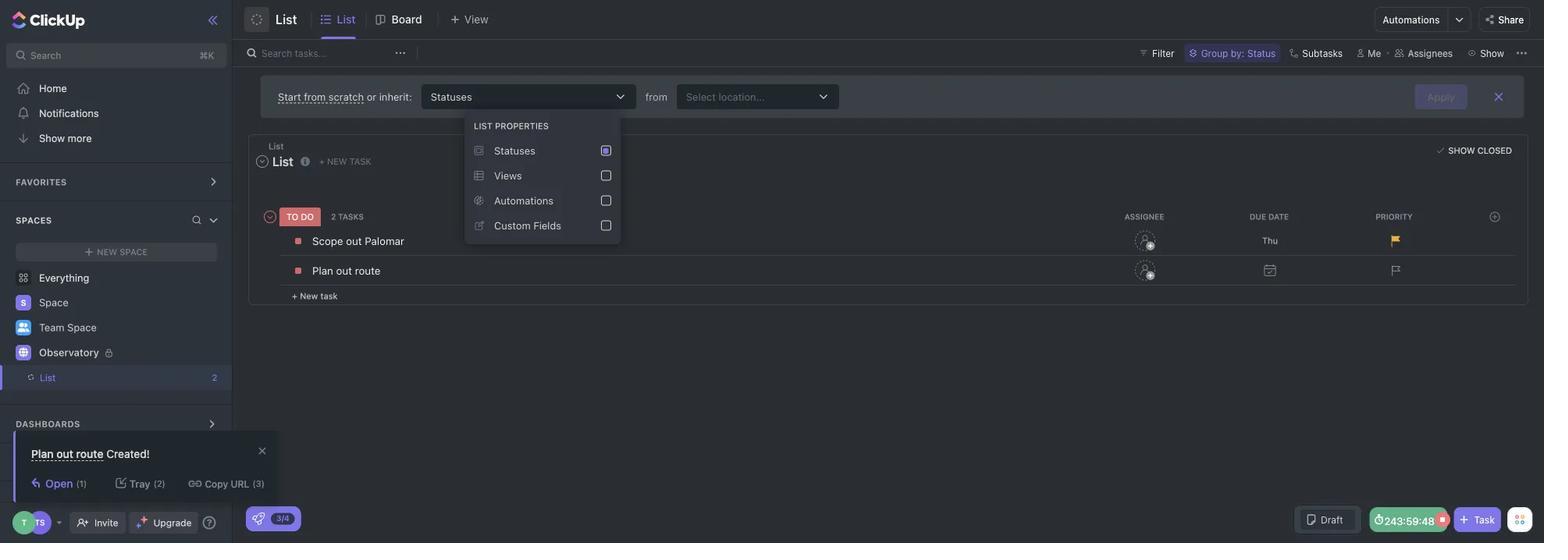 Task type: vqa. For each thing, say whether or not it's contained in the screenshot.
topmost the task
yes



Task type: describe. For each thing, give the bounding box(es) containing it.
tasks...
[[295, 48, 327, 59]]

notifications
[[39, 107, 99, 119]]

start from scratch or inherit:
[[278, 91, 412, 103]]

space for new
[[120, 247, 148, 257]]

search for search
[[30, 50, 61, 61]]

out for plan out route created!
[[56, 448, 73, 461]]

2
[[212, 373, 217, 383]]

tray
[[130, 478, 150, 490]]

scope out palomar
[[312, 235, 405, 247]]

open
[[45, 478, 73, 490]]

plan out route
[[312, 265, 381, 277]]

⌘k
[[200, 50, 214, 61]]

list button
[[269, 2, 297, 37]]

list down 'start'
[[269, 141, 284, 152]]

list inside button
[[276, 12, 297, 27]]

list up search tasks... text field
[[337, 13, 356, 26]]

show for show more
[[39, 132, 65, 144]]

home link
[[0, 76, 233, 101]]

copy url (3)
[[205, 479, 265, 490]]

properties
[[495, 121, 549, 131]]

list inside the sidebar navigation
[[40, 373, 56, 383]]

1 horizontal spatial +
[[319, 156, 325, 167]]

share
[[1499, 14, 1525, 25]]

home
[[39, 82, 67, 94]]

1 vertical spatial + new task
[[292, 291, 338, 301]]

scope
[[312, 235, 343, 247]]

start
[[278, 91, 301, 103]]

statuses inside dropdown button
[[431, 91, 472, 103]]

tray (2)
[[130, 478, 165, 490]]

scratch
[[329, 91, 364, 103]]

me button
[[1351, 44, 1388, 62]]

team
[[39, 322, 64, 334]]

views
[[494, 170, 522, 182]]

0 vertical spatial + new task
[[319, 156, 372, 167]]

closed
[[1478, 146, 1513, 156]]

upgrade link
[[129, 512, 198, 534]]

onboarding checklist button element
[[252, 513, 265, 526]]

open (1)
[[45, 478, 87, 490]]

search tasks...
[[262, 48, 327, 59]]

start from scratch link
[[278, 91, 364, 103]]

docs
[[16, 458, 42, 468]]

automations button
[[1376, 8, 1448, 31]]

243:59:48
[[1385, 515, 1435, 527]]

(2)
[[154, 479, 165, 489]]

show closed
[[1449, 146, 1513, 156]]

2 horizontal spatial new
[[327, 156, 347, 167]]

show more
[[39, 132, 92, 144]]

from
[[304, 91, 326, 103]]

2 vertical spatial new
[[300, 291, 318, 301]]

out for scope out palomar
[[346, 235, 362, 247]]

globe image
[[19, 348, 28, 357]]

user group image
[[18, 323, 29, 332]]

1 vertical spatial task
[[321, 291, 338, 301]]



Task type: locate. For each thing, give the bounding box(es) containing it.
1 horizontal spatial new
[[300, 291, 318, 301]]

copy
[[205, 479, 228, 490]]

+
[[319, 156, 325, 167], [292, 291, 298, 301]]

0 horizontal spatial task
[[321, 291, 338, 301]]

list
[[276, 12, 297, 27], [337, 13, 356, 26], [474, 121, 493, 131], [269, 141, 284, 152], [40, 373, 56, 383]]

more
[[68, 132, 92, 144]]

board
[[392, 13, 422, 26]]

0 horizontal spatial statuses
[[431, 91, 472, 103]]

Search tasks... text field
[[262, 42, 391, 64]]

created!
[[106, 448, 150, 461]]

list link
[[337, 0, 362, 39], [0, 366, 202, 391]]

2 vertical spatial space
[[67, 322, 97, 334]]

0 vertical spatial statuses
[[431, 91, 472, 103]]

out up open (1)
[[56, 448, 73, 461]]

list left properties
[[474, 121, 493, 131]]

show left closed
[[1449, 146, 1476, 156]]

show closed button
[[1433, 143, 1517, 159]]

1 vertical spatial space
[[39, 297, 69, 309]]

1 vertical spatial statuses
[[494, 145, 536, 157]]

(1)
[[76, 479, 87, 489]]

task
[[350, 156, 372, 167], [321, 291, 338, 301]]

new inside the sidebar navigation
[[97, 247, 117, 257]]

assignees
[[1409, 48, 1454, 59]]

space for team
[[67, 322, 97, 334]]

1 vertical spatial list link
[[0, 366, 202, 391]]

plan for plan out route created!
[[31, 448, 54, 461]]

route for plan out route created!
[[76, 448, 103, 461]]

observatory
[[39, 347, 99, 359]]

+ new task right 'list info' image
[[319, 156, 372, 167]]

0 horizontal spatial list link
[[0, 366, 202, 391]]

1 vertical spatial show
[[1449, 146, 1476, 156]]

or
[[367, 91, 377, 103]]

list link down 'observatory'
[[0, 366, 202, 391]]

+ new task down plan out route
[[292, 291, 338, 301]]

route for plan out route
[[355, 265, 381, 277]]

me
[[1368, 48, 1382, 59]]

list up search tasks...
[[276, 12, 297, 27]]

search
[[262, 48, 292, 59], [30, 50, 61, 61]]

show inside button
[[1449, 146, 1476, 156]]

favorites
[[16, 177, 67, 187]]

new space
[[97, 247, 148, 257]]

new down plan out route
[[300, 291, 318, 301]]

upgrade
[[154, 518, 192, 529]]

0 vertical spatial automations
[[1383, 14, 1441, 25]]

plan for plan out route
[[312, 265, 333, 277]]

0 vertical spatial task
[[350, 156, 372, 167]]

plan inside the plan out route link
[[312, 265, 333, 277]]

sidebar navigation
[[0, 0, 233, 544]]

1 horizontal spatial plan
[[312, 265, 333, 277]]

0 vertical spatial space
[[120, 247, 148, 257]]

route
[[355, 265, 381, 277], [76, 448, 103, 461]]

1 vertical spatial automations
[[494, 195, 554, 207]]

search up home
[[30, 50, 61, 61]]

0 horizontal spatial route
[[76, 448, 103, 461]]

0 horizontal spatial automations
[[494, 195, 554, 207]]

3/4
[[276, 514, 290, 523]]

out
[[346, 235, 362, 247], [336, 265, 352, 277], [56, 448, 73, 461]]

task
[[1475, 515, 1496, 526]]

1 vertical spatial out
[[336, 265, 352, 277]]

automations up assignees button
[[1383, 14, 1441, 25]]

space link
[[39, 291, 219, 316]]

1 horizontal spatial statuses
[[494, 145, 536, 157]]

out right scope
[[346, 235, 362, 247]]

0 vertical spatial out
[[346, 235, 362, 247]]

1 horizontal spatial list link
[[337, 0, 362, 39]]

route up the (1)
[[76, 448, 103, 461]]

search left tasks...
[[262, 48, 292, 59]]

statuses
[[431, 91, 472, 103], [494, 145, 536, 157]]

observatory link
[[39, 341, 219, 366]]

task right 'list info' image
[[350, 156, 372, 167]]

plan out route created!
[[31, 448, 150, 461]]

list properties
[[474, 121, 549, 131]]

list down 'observatory'
[[40, 373, 56, 383]]

out for plan out route
[[336, 265, 352, 277]]

inherit:
[[379, 91, 412, 103]]

0 vertical spatial new
[[327, 156, 347, 167]]

list info image
[[301, 157, 310, 166]]

plan down scope
[[312, 265, 333, 277]]

0 horizontal spatial +
[[292, 291, 298, 301]]

automations
[[1383, 14, 1441, 25], [494, 195, 554, 207]]

onboarding checklist button image
[[252, 513, 265, 526]]

out down scope out palomar
[[336, 265, 352, 277]]

plan out route link
[[308, 258, 1079, 284]]

0 horizontal spatial show
[[39, 132, 65, 144]]

assignees button
[[1388, 44, 1461, 62]]

custom fields
[[494, 220, 562, 232]]

scope out palomar link
[[308, 228, 1079, 254]]

team space link
[[39, 316, 219, 341]]

plan
[[312, 265, 333, 277], [31, 448, 54, 461]]

task down plan out route
[[321, 291, 338, 301]]

route down scope out palomar
[[355, 265, 381, 277]]

0 vertical spatial list link
[[337, 0, 362, 39]]

show left more
[[39, 132, 65, 144]]

new right 'list info' image
[[327, 156, 347, 167]]

1 vertical spatial plan
[[31, 448, 54, 461]]

1 vertical spatial +
[[292, 291, 298, 301]]

list link up search tasks... text field
[[337, 0, 362, 39]]

0 vertical spatial route
[[355, 265, 381, 277]]

space up everything link
[[120, 247, 148, 257]]

1 horizontal spatial task
[[350, 156, 372, 167]]

1 horizontal spatial search
[[262, 48, 292, 59]]

0 vertical spatial plan
[[312, 265, 333, 277]]

+ new task
[[319, 156, 372, 167], [292, 291, 338, 301]]

invite
[[95, 518, 118, 529]]

custom
[[494, 220, 531, 232]]

automations inside automations button
[[1383, 14, 1441, 25]]

new up everything link
[[97, 247, 117, 257]]

url
[[231, 479, 250, 490]]

2 vertical spatial out
[[56, 448, 73, 461]]

1 horizontal spatial route
[[355, 265, 381, 277]]

space up 'observatory'
[[67, 322, 97, 334]]

show for show closed
[[1449, 146, 1476, 156]]

0 horizontal spatial plan
[[31, 448, 54, 461]]

(3)
[[253, 479, 265, 489]]

space
[[120, 247, 148, 257], [39, 297, 69, 309], [67, 322, 97, 334]]

fields
[[534, 220, 562, 232]]

board link
[[392, 0, 429, 39]]

statuses down list properties
[[494, 145, 536, 157]]

statuses right inherit:
[[431, 91, 472, 103]]

favorites button
[[0, 163, 233, 201]]

0 horizontal spatial new
[[97, 247, 117, 257]]

route inside the plan out route link
[[355, 265, 381, 277]]

search inside the sidebar navigation
[[30, 50, 61, 61]]

space inside team space "link"
[[67, 322, 97, 334]]

space up team
[[39, 297, 69, 309]]

share button
[[1480, 7, 1531, 32]]

show
[[39, 132, 65, 144], [1449, 146, 1476, 156]]

everything
[[39, 272, 89, 284]]

0 horizontal spatial search
[[30, 50, 61, 61]]

palomar
[[365, 235, 405, 247]]

new
[[327, 156, 347, 167], [97, 247, 117, 257], [300, 291, 318, 301]]

notifications link
[[0, 101, 233, 126]]

dashboards
[[16, 419, 80, 430]]

search for search tasks...
[[262, 48, 292, 59]]

statuses button
[[412, 84, 646, 109]]

1 vertical spatial route
[[76, 448, 103, 461]]

0 vertical spatial show
[[39, 132, 65, 144]]

automations up custom fields
[[494, 195, 554, 207]]

1 horizontal spatial show
[[1449, 146, 1476, 156]]

1 vertical spatial new
[[97, 247, 117, 257]]

everything link
[[0, 266, 233, 291]]

0 vertical spatial +
[[319, 156, 325, 167]]

team space
[[39, 322, 97, 334]]

1 horizontal spatial automations
[[1383, 14, 1441, 25]]

show inside the sidebar navigation
[[39, 132, 65, 144]]

plan down dashboards on the left bottom
[[31, 448, 54, 461]]



